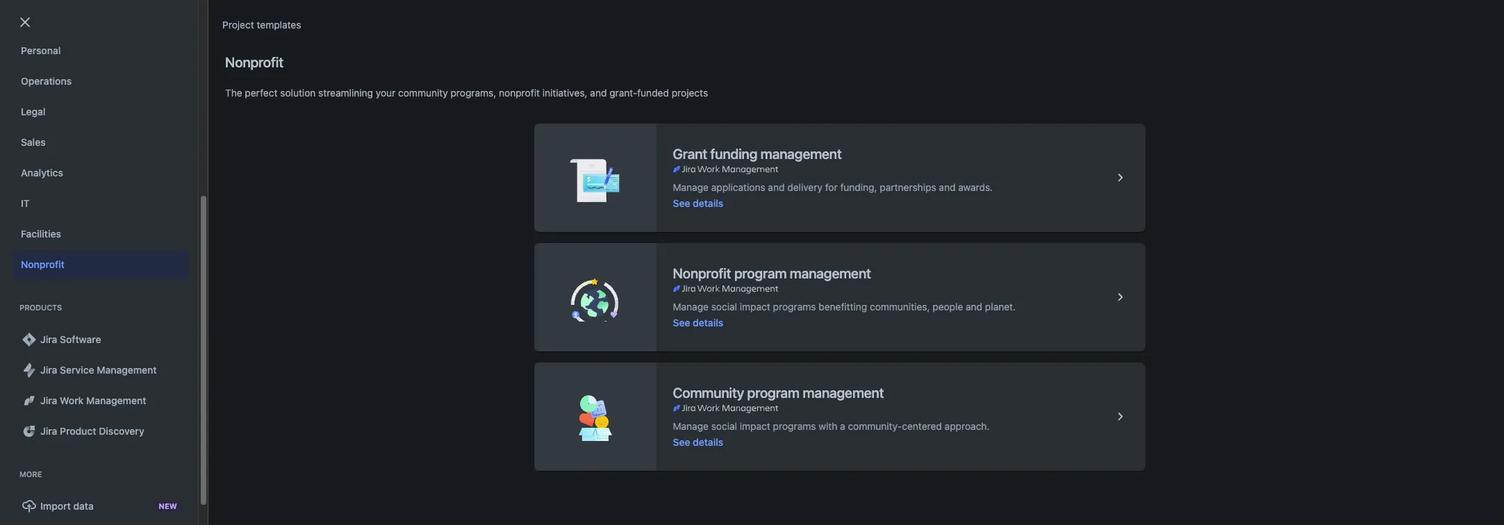Task type: locate. For each thing, give the bounding box(es) containing it.
0 vertical spatial management
[[97, 364, 157, 376]]

2 impact from the top
[[740, 420, 771, 432]]

jira inside button
[[40, 334, 57, 345]]

team- for star project-1374 image
[[567, 235, 596, 247]]

1 details from the top
[[693, 197, 724, 209]]

see for nonprofit program management
[[673, 317, 690, 328]]

2 vertical spatial managed
[[596, 235, 638, 247]]

jira product discovery
[[40, 425, 144, 437]]

1 vertical spatial managed
[[596, 202, 638, 214]]

see for grant funding management
[[673, 197, 690, 209]]

2 vertical spatial management
[[803, 385, 884, 401]]

jira for jira service management
[[40, 364, 57, 376]]

managed
[[596, 169, 638, 181], [596, 202, 638, 214], [596, 235, 638, 247]]

approach.
[[945, 420, 990, 432]]

banner
[[0, 0, 1505, 39]]

1 see from the top
[[673, 197, 690, 209]]

jira work management
[[40, 395, 146, 407]]

manage for nonprofit
[[673, 301, 709, 312]]

programs left with
[[773, 420, 816, 432]]

community program management image
[[1112, 409, 1129, 425]]

management for jira work management
[[86, 395, 146, 407]]

see details button for nonprofit
[[673, 316, 724, 330]]

program for community
[[748, 385, 800, 401]]

0 vertical spatial manage
[[673, 181, 709, 193]]

0 vertical spatial program
[[735, 265, 787, 281]]

see for community program management
[[673, 436, 690, 448]]

projects
[[28, 57, 87, 76]]

funding,
[[841, 181, 877, 193]]

impact
[[740, 301, 771, 312], [740, 420, 771, 432]]

0 vertical spatial details
[[693, 197, 724, 209]]

program for nonprofit
[[735, 265, 787, 281]]

jira software button
[[13, 326, 188, 354]]

design button
[[13, 6, 188, 34]]

0 vertical spatial impact
[[740, 301, 771, 312]]

primary element
[[8, 0, 1241, 39]]

1 see details button from the top
[[673, 196, 724, 210]]

3 see details from the top
[[673, 436, 724, 448]]

0 vertical spatial team-
[[567, 169, 596, 181]]

star project-1374 image
[[40, 233, 57, 250]]

manage social impact programs benefitting communities, people and planet.
[[673, 301, 1016, 312]]

1 social from the top
[[712, 301, 737, 312]]

0 vertical spatial programs
[[773, 301, 816, 312]]

import data
[[40, 500, 94, 512]]

products
[[234, 102, 274, 114]]

all
[[202, 102, 213, 114]]

3 manage from the top
[[673, 420, 709, 432]]

1 team- from the top
[[567, 169, 596, 181]]

2 vertical spatial see details button
[[673, 435, 724, 449]]

1 vertical spatial team-managed software
[[567, 235, 679, 247]]

1 vertical spatial management
[[86, 395, 146, 407]]

see
[[673, 197, 690, 209], [673, 317, 690, 328], [673, 436, 690, 448]]

management up a
[[803, 385, 884, 401]]

1 impact from the top
[[740, 301, 771, 312]]

1 vertical spatial programs
[[773, 420, 816, 432]]

1 managed from the top
[[596, 169, 638, 181]]

manage
[[673, 181, 709, 193], [673, 301, 709, 312], [673, 420, 709, 432]]

grant funding management image
[[1112, 170, 1129, 186]]

management up delivery
[[761, 146, 842, 162]]

1 vertical spatial details
[[693, 317, 724, 328]]

0 horizontal spatial nonprofit
[[21, 259, 65, 270]]

team-managed software
[[567, 202, 679, 214], [567, 235, 679, 247]]

partnerships
[[880, 181, 937, 193]]

jira left the software
[[40, 334, 57, 345]]

software
[[640, 202, 679, 214], [640, 235, 679, 247]]

see details button
[[673, 196, 724, 210], [673, 316, 724, 330], [673, 435, 724, 449]]

0 vertical spatial managed
[[596, 169, 638, 181]]

2 see details button from the top
[[673, 316, 724, 330]]

jira right all
[[215, 102, 232, 114]]

work
[[60, 395, 84, 407]]

1 vertical spatial see details button
[[673, 316, 724, 330]]

manage for grant
[[673, 181, 709, 193]]

1 horizontal spatial nonprofit
[[225, 54, 283, 70]]

programs
[[773, 301, 816, 312], [773, 420, 816, 432]]

details
[[693, 197, 724, 209], [693, 317, 724, 328], [693, 436, 724, 448]]

nonprofit
[[225, 54, 283, 70], [21, 259, 65, 270], [673, 265, 731, 281]]

nonprofit
[[499, 87, 540, 99]]

jira software image
[[21, 332, 38, 348], [21, 332, 38, 348]]

1 vertical spatial manage
[[673, 301, 709, 312]]

new
[[159, 502, 177, 511]]

impact down nonprofit program management
[[740, 301, 771, 312]]

1 vertical spatial social
[[712, 420, 737, 432]]

previous image
[[31, 279, 47, 295]]

0 vertical spatial team-managed software
[[567, 202, 679, 214]]

1
[[58, 281, 63, 293]]

management
[[761, 146, 842, 162], [790, 265, 871, 281], [803, 385, 884, 401]]

funding
[[711, 146, 758, 162]]

2 vertical spatial see details
[[673, 436, 724, 448]]

3 see details button from the top
[[673, 435, 724, 449]]

community
[[398, 87, 448, 99]]

None text field
[[29, 99, 165, 118]]

and left delivery
[[768, 181, 785, 193]]

projects
[[672, 87, 708, 99]]

and
[[590, 87, 607, 99], [768, 181, 785, 193], [939, 181, 956, 193], [966, 301, 983, 312]]

management up "benefitting"
[[790, 265, 871, 281]]

social for nonprofit
[[712, 301, 737, 312]]

0 vertical spatial see details button
[[673, 196, 724, 210]]

1 vertical spatial team-
[[567, 202, 596, 214]]

jira right jira product discovery icon
[[40, 425, 57, 437]]

1 software from the top
[[640, 202, 679, 214]]

2 team- from the top
[[567, 202, 596, 214]]

2 details from the top
[[693, 317, 724, 328]]

management up discovery
[[86, 395, 146, 407]]

jira right jira service management icon
[[40, 364, 57, 376]]

streamlining
[[318, 87, 373, 99]]

1 programs from the top
[[773, 301, 816, 312]]

programs down nonprofit program management
[[773, 301, 816, 312]]

management for community program management
[[803, 385, 884, 401]]

1 vertical spatial program
[[748, 385, 800, 401]]

community-
[[848, 420, 902, 432]]

grant
[[673, 146, 708, 162]]

0 vertical spatial see details
[[673, 197, 724, 209]]

2 vertical spatial manage
[[673, 420, 709, 432]]

1 see details from the top
[[673, 197, 724, 209]]

legal
[[21, 106, 46, 117]]

managed for the "star go to market sample" image
[[596, 169, 638, 181]]

solution
[[280, 87, 316, 99]]

jira work management image
[[673, 164, 778, 175], [673, 164, 778, 175], [673, 283, 778, 294], [673, 283, 778, 294], [21, 393, 38, 409], [673, 403, 778, 414], [673, 403, 778, 414]]

3 see from the top
[[673, 436, 690, 448]]

import data image
[[21, 498, 38, 515]]

team-
[[567, 169, 596, 181], [567, 202, 596, 214], [567, 235, 596, 247]]

2 vertical spatial team-
[[567, 235, 596, 247]]

planet.
[[985, 301, 1016, 312]]

1 manage from the top
[[673, 181, 709, 193]]

Search field
[[1241, 8, 1380, 30]]

2 social from the top
[[712, 420, 737, 432]]

2 vertical spatial details
[[693, 436, 724, 448]]

discovery
[[99, 425, 144, 437]]

jira
[[215, 102, 232, 114], [40, 334, 57, 345], [40, 364, 57, 376], [40, 395, 57, 407], [40, 425, 57, 437]]

software
[[60, 334, 101, 345]]

social down nonprofit program management
[[712, 301, 737, 312]]

0 vertical spatial social
[[712, 301, 737, 312]]

jira for jira software
[[40, 334, 57, 345]]

jira right jira work management icon
[[40, 395, 57, 407]]

nonprofit button
[[13, 251, 188, 279]]

social down community
[[712, 420, 737, 432]]

it button
[[13, 190, 188, 218]]

2 vertical spatial see
[[673, 436, 690, 448]]

2 see details from the top
[[673, 317, 724, 328]]

see details
[[673, 197, 724, 209], [673, 317, 724, 328], [673, 436, 724, 448]]

programs,
[[451, 87, 496, 99]]

2 see from the top
[[673, 317, 690, 328]]

0 vertical spatial see
[[673, 197, 690, 209]]

1 vertical spatial impact
[[740, 420, 771, 432]]

managed for star project-1374 image
[[596, 235, 638, 247]]

facilities
[[21, 228, 61, 240]]

1 vertical spatial software
[[640, 235, 679, 247]]

initiatives,
[[543, 87, 588, 99]]

management
[[97, 364, 157, 376], [86, 395, 146, 407]]

0 vertical spatial management
[[761, 146, 842, 162]]

applications
[[712, 181, 766, 193]]

and left the "grant-"
[[590, 87, 607, 99]]

3 team- from the top
[[567, 235, 596, 247]]

benefitting
[[819, 301, 868, 312]]

2 manage from the top
[[673, 301, 709, 312]]

sales
[[21, 136, 46, 148]]

1 vertical spatial see details
[[673, 317, 724, 328]]

management down jira software button
[[97, 364, 157, 376]]

impact down community program management
[[740, 420, 771, 432]]

2 programs from the top
[[773, 420, 816, 432]]

1 vertical spatial see
[[673, 317, 690, 328]]

3 details from the top
[[693, 436, 724, 448]]

1 vertical spatial management
[[790, 265, 871, 281]]

people
[[933, 301, 963, 312]]

manage social impact programs with a community-centered approach.
[[673, 420, 990, 432]]

details for community
[[693, 436, 724, 448]]

0 vertical spatial software
[[640, 202, 679, 214]]

3 managed from the top
[[596, 235, 638, 247]]

social for community
[[712, 420, 737, 432]]

impact for community
[[740, 420, 771, 432]]

and left awards.
[[939, 181, 956, 193]]

program
[[735, 265, 787, 281], [748, 385, 800, 401]]

see details button for grant
[[673, 196, 724, 210]]



Task type: vqa. For each thing, say whether or not it's contained in the screenshot.
Design button
yes



Task type: describe. For each thing, give the bounding box(es) containing it.
star go to market sample image
[[40, 167, 57, 183]]

jira for jira product discovery
[[40, 425, 57, 437]]

programs for nonprofit
[[773, 301, 816, 312]]

nonprofit inside nonprofit button
[[21, 259, 65, 270]]

it
[[21, 197, 30, 209]]

delivery
[[788, 181, 823, 193]]

communities,
[[870, 301, 930, 312]]

2 software from the top
[[640, 235, 679, 247]]

management for jira service management
[[97, 364, 157, 376]]

see details for grant
[[673, 197, 724, 209]]

2 managed from the top
[[596, 202, 638, 214]]

see details for community
[[673, 436, 724, 448]]

project templates link
[[222, 17, 301, 33]]

details for nonprofit
[[693, 317, 724, 328]]

data
[[73, 500, 94, 512]]

jira work management button
[[13, 387, 188, 415]]

centered
[[902, 420, 942, 432]]

service
[[60, 364, 94, 376]]

impact for nonprofit
[[740, 301, 771, 312]]

your
[[376, 87, 396, 99]]

import
[[40, 500, 71, 512]]

perfect
[[245, 87, 278, 99]]

jira service management image
[[21, 362, 38, 379]]

sales button
[[13, 129, 188, 156]]

project templates
[[222, 19, 301, 31]]

facilities button
[[13, 220, 188, 248]]

personal
[[21, 44, 61, 56]]

personal button
[[13, 37, 188, 65]]

1 button
[[50, 276, 71, 298]]

next image
[[74, 279, 91, 295]]

community program management
[[673, 385, 884, 401]]

team- for the "star go to market sample" image
[[567, 169, 596, 181]]

community
[[673, 385, 744, 401]]

jira product discovery image
[[21, 423, 38, 440]]

back to projects image
[[17, 14, 33, 31]]

grant funding management
[[673, 146, 842, 162]]

product
[[60, 425, 96, 437]]

analytics
[[21, 167, 63, 179]]

jira work management image
[[21, 393, 38, 409]]

jira for jira work management
[[40, 395, 57, 407]]

grant-
[[610, 87, 637, 99]]

products
[[19, 303, 62, 312]]

project
[[222, 19, 254, 31]]

nonprofit program management
[[673, 265, 871, 281]]

templates
[[257, 19, 301, 31]]

the perfect solution streamlining your community programs, nonprofit initiatives, and grant-funded projects
[[225, 87, 708, 99]]

see details button for community
[[673, 435, 724, 449]]

awards.
[[959, 181, 993, 193]]

legal button
[[13, 98, 188, 126]]

jira software
[[40, 334, 101, 345]]

jira service management
[[40, 364, 157, 376]]

jira product discovery button
[[13, 418, 188, 445]]

and right people
[[966, 301, 983, 312]]

operations button
[[13, 67, 188, 95]]

1 team-managed software from the top
[[567, 202, 679, 214]]

nonprofit program management image
[[1112, 289, 1129, 306]]

see details for nonprofit
[[673, 317, 724, 328]]

for
[[825, 181, 838, 193]]

manage for community
[[673, 420, 709, 432]]

management for grant funding management
[[761, 146, 842, 162]]

with
[[819, 420, 838, 432]]

the
[[225, 87, 242, 99]]

2 horizontal spatial nonprofit
[[673, 265, 731, 281]]

more
[[19, 470, 42, 479]]

design
[[21, 14, 53, 26]]

jira service management button
[[13, 357, 188, 384]]

jira service management image
[[21, 362, 38, 379]]

operations
[[21, 75, 72, 87]]

manage applications and delivery for funding, partnerships and awards.
[[673, 181, 993, 193]]

funded
[[637, 87, 669, 99]]

jira product discovery image
[[21, 423, 38, 440]]

all jira products
[[202, 102, 274, 114]]

2 team-managed software from the top
[[567, 235, 679, 247]]

analytics button
[[13, 159, 188, 187]]

details for grant
[[693, 197, 724, 209]]

business
[[640, 169, 680, 181]]

management for nonprofit program management
[[790, 265, 871, 281]]

a
[[840, 420, 846, 432]]

jira work management image inside button
[[21, 393, 38, 409]]

programs for community
[[773, 420, 816, 432]]

team-managed business
[[567, 169, 680, 181]]



